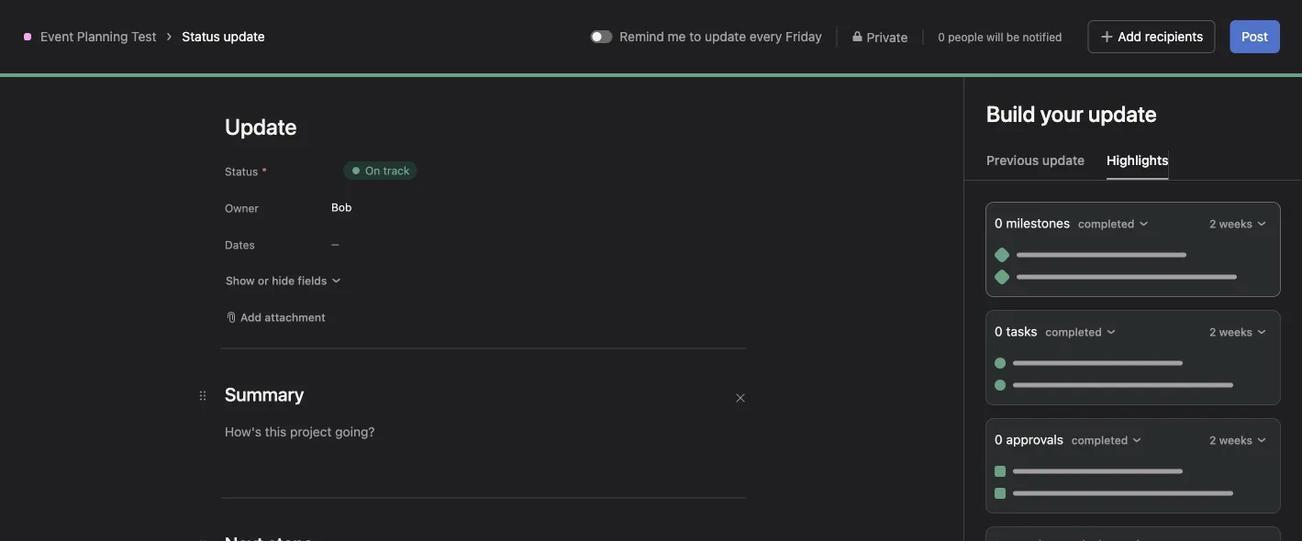Task type: describe. For each thing, give the bounding box(es) containing it.
test
[[131, 29, 156, 44]]

0 people will be notified
[[939, 30, 1063, 43]]

post button
[[1231, 20, 1281, 53]]

show or hide fields button
[[218, 268, 350, 294]]

add attachment button
[[218, 305, 334, 331]]

2 for 0 milestones
[[1210, 218, 1217, 230]]

event
[[40, 29, 74, 44]]

add billing info button
[[1149, 9, 1242, 35]]

add milestone image
[[224, 437, 239, 452]]

status *
[[225, 165, 267, 178]]

friday
[[786, 29, 822, 44]]

ago for you
[[1041, 308, 1060, 321]]

build
[[987, 101, 1036, 127]]

board link
[[200, 113, 251, 133]]

timeline image
[[33, 67, 55, 89]]

completed button for 0 tasks
[[1041, 319, 1122, 345]]

0 for 0 milestones
[[995, 216, 1003, 231]]

add recipients button
[[1088, 20, 1216, 53]]

show or hide fields
[[226, 275, 327, 287]]

tab list containing previous update
[[965, 151, 1303, 181]]

what's the status?
[[960, 165, 1115, 187]]

approvals
[[1007, 432, 1064, 448]]

you
[[982, 285, 1008, 303]]

fields
[[298, 275, 327, 287]]

remove section image
[[735, 393, 746, 404]]

previous
[[987, 153, 1039, 168]]

completed button for 0 approvals
[[1068, 428, 1148, 454]]

brief
[[508, 331, 537, 346]]

your update
[[1041, 101, 1158, 127]]

add recipients
[[1119, 29, 1204, 44]]

track
[[383, 164, 410, 177]]

dates
[[225, 239, 255, 252]]

completed button for 0 milestones
[[1074, 211, 1154, 237]]

status for status *
[[225, 165, 258, 178]]

0 approvals
[[995, 432, 1068, 448]]

weeks for milestones
[[1220, 218, 1253, 230]]

minutes for project created
[[1028, 407, 1069, 420]]

close image
[[1224, 512, 1239, 527]]

project created bob 17 minutes ago
[[982, 382, 1092, 420]]

update for previous update
[[1043, 153, 1085, 168]]

event planning test link
[[40, 29, 156, 44]]

create
[[418, 331, 459, 346]]

notified
[[1023, 30, 1063, 43]]

highlights
[[1107, 153, 1169, 168]]

you joined button
[[982, 285, 1060, 303]]

on track
[[365, 164, 410, 177]]

timeline
[[287, 115, 339, 130]]

bob inside project created bob 17 minutes ago
[[982, 405, 1006, 420]]

ago for project created
[[1072, 407, 1092, 420]]

2 for 0 approvals
[[1210, 434, 1217, 447]]

17 for bob
[[1014, 407, 1025, 420]]

board
[[215, 115, 251, 130]]

the status?
[[1023, 165, 1115, 187]]

show
[[226, 275, 255, 287]]

update for status update
[[224, 29, 265, 44]]

to
[[690, 29, 702, 44]]

people
[[949, 30, 984, 43]]

project created
[[982, 382, 1087, 400]]

remove from starred image
[[282, 71, 297, 85]]

timeline link
[[273, 113, 339, 133]]

0 for 0 tasks
[[995, 324, 1003, 339]]

completed for 0 milestones
[[1079, 218, 1135, 230]]

*
[[262, 165, 267, 178]]

on
[[365, 164, 380, 177]]

me
[[668, 29, 686, 44]]

remind me to update every friday switch
[[591, 30, 613, 43]]

2 weeks for milestones
[[1210, 218, 1253, 230]]

days
[[970, 22, 994, 35]]

0 tasks
[[995, 324, 1041, 339]]

tasks
[[1007, 324, 1038, 339]]

hide
[[272, 275, 295, 287]]

in
[[1073, 16, 1082, 28]]

add attachment
[[241, 311, 326, 324]]

add for add billing info
[[1157, 16, 1177, 28]]

status update
[[182, 29, 265, 44]]

left
[[997, 22, 1014, 35]]



Task type: locate. For each thing, give the bounding box(es) containing it.
completed for 0 tasks
[[1046, 326, 1102, 339]]

0 horizontal spatial ago
[[1041, 308, 1060, 321]]

1 weeks from the top
[[1220, 218, 1253, 230]]

1 vertical spatial status
[[225, 165, 258, 178]]

1 horizontal spatial add
[[1119, 29, 1142, 44]]

2 weeks button for milestones
[[1205, 211, 1272, 237]]

0 vertical spatial minutes
[[997, 308, 1038, 321]]

milestones
[[1007, 216, 1071, 231]]

2 weeks button for tasks
[[1205, 319, 1272, 345]]

2 vertical spatial weeks
[[1220, 434, 1253, 447]]

completed button down the status?
[[1074, 211, 1154, 237]]

0 horizontal spatial 17
[[982, 308, 994, 321]]

completed right tasks
[[1046, 326, 1102, 339]]

Section title text field
[[225, 382, 304, 408]]

weeks
[[1220, 218, 1253, 230], [1220, 326, 1253, 339], [1220, 434, 1253, 447]]

minutes up 0 tasks
[[997, 308, 1038, 321]]

2 vertical spatial 2 weeks button
[[1205, 428, 1272, 454]]

1 horizontal spatial update
[[705, 29, 747, 44]]

update
[[224, 29, 265, 44], [705, 29, 747, 44], [1043, 153, 1085, 168]]

1 horizontal spatial 17
[[1014, 407, 1025, 420]]

what's up 0 milestones
[[960, 165, 1019, 187]]

minutes for you
[[997, 308, 1038, 321]]

2 vertical spatial 2
[[1210, 434, 1217, 447]]

0 vertical spatial completed button
[[1074, 211, 1154, 237]]

0 for 0 approvals
[[995, 432, 1003, 448]]

0 left tasks
[[995, 324, 1003, 339]]

17 down you
[[982, 308, 994, 321]]

bob link
[[982, 405, 1006, 420]]

add down trial?
[[1119, 29, 1142, 44]]

add inside button
[[1119, 29, 1142, 44]]

add up add recipients
[[1157, 16, 1177, 28]]

0 vertical spatial 2
[[1210, 218, 1217, 230]]

what's inside button
[[1034, 16, 1070, 28]]

1 vertical spatial minutes
[[1028, 407, 1069, 420]]

1 2 weeks button from the top
[[1205, 211, 1272, 237]]

1 horizontal spatial bob
[[982, 405, 1006, 420]]

every
[[750, 29, 783, 44]]

add down show at the left bottom of the page
[[241, 311, 262, 324]]

0 for 0 people will be notified
[[939, 30, 946, 43]]

0 vertical spatial ago
[[1041, 308, 1060, 321]]

bob down the project created
[[982, 405, 1006, 420]]

bob
[[331, 201, 352, 214], [982, 405, 1006, 420]]

1 horizontal spatial status
[[225, 165, 258, 178]]

2 weeks from the top
[[1220, 326, 1253, 339]]

completed right approvals
[[1072, 434, 1129, 447]]

1 vertical spatial 17
[[1014, 407, 1025, 420]]

0
[[939, 30, 946, 43], [995, 216, 1003, 231], [995, 324, 1003, 339], [995, 432, 1003, 448]]

create project brief button
[[395, 322, 541, 355]]

you joined 17 minutes ago
[[982, 285, 1060, 321]]

completed
[[1079, 218, 1135, 230], [1046, 326, 1102, 339], [1072, 434, 1129, 447]]

what's up notified
[[1034, 16, 1070, 28]]

2 vertical spatial completed
[[1072, 434, 1129, 447]]

2 weeks
[[1210, 218, 1253, 230], [1210, 326, 1253, 339], [1210, 434, 1253, 447]]

expand new message image
[[1194, 512, 1209, 527]]

create project brief
[[418, 331, 537, 346]]

0 vertical spatial what's
[[1034, 16, 1070, 28]]

ago
[[1041, 308, 1060, 321], [1072, 407, 1092, 420]]

3 weeks from the top
[[1220, 434, 1253, 447]]

—
[[331, 239, 340, 249]]

None text field
[[77, 62, 248, 95]]

0 horizontal spatial bob
[[331, 201, 352, 214]]

2 weeks for approvals
[[1210, 434, 1253, 447]]

1 vertical spatial weeks
[[1220, 326, 1253, 339]]

bob up "—" on the left
[[331, 201, 352, 214]]

1 vertical spatial 2
[[1210, 326, 1217, 339]]

completed button right approvals
[[1068, 428, 1148, 454]]

minutes
[[997, 308, 1038, 321], [1028, 407, 1069, 420]]

completed button
[[1074, 211, 1154, 237], [1041, 319, 1122, 345], [1068, 428, 1148, 454]]

0 left 28
[[939, 30, 946, 43]]

ago down the project created
[[1072, 407, 1092, 420]]

17
[[982, 308, 994, 321], [1014, 407, 1025, 420]]

on track button
[[331, 154, 429, 187]]

28
[[953, 22, 967, 35]]

17 inside project created bob 17 minutes ago
[[1014, 407, 1025, 420]]

what's for what's the status?
[[960, 165, 1019, 187]]

2
[[1210, 218, 1217, 230], [1210, 326, 1217, 339], [1210, 434, 1217, 447]]

1 horizontal spatial ago
[[1072, 407, 1092, 420]]

minutes down the project created
[[1028, 407, 1069, 420]]

1 vertical spatial completed button
[[1041, 319, 1122, 345]]

ago inside project created bob 17 minutes ago
[[1072, 407, 1092, 420]]

remind me to update every friday
[[620, 29, 822, 44]]

2 2 weeks button from the top
[[1205, 319, 1272, 345]]

2 weeks button for approvals
[[1205, 428, 1272, 454]]

add inside "button"
[[1157, 16, 1177, 28]]

status for status update
[[182, 29, 220, 44]]

1 vertical spatial what's
[[960, 165, 1019, 187]]

0 horizontal spatial update
[[224, 29, 265, 44]]

0 down bob "link"
[[995, 432, 1003, 448]]

build your update
[[987, 101, 1158, 127]]

2 2 from the top
[[1210, 326, 1217, 339]]

trial?
[[1104, 16, 1129, 28]]

0 vertical spatial 17
[[982, 308, 994, 321]]

1 vertical spatial 2 weeks button
[[1205, 319, 1272, 345]]

2 for 0 tasks
[[1210, 326, 1217, 339]]

add for add recipients
[[1119, 29, 1142, 44]]

bo
[[987, 335, 1000, 348]]

0 vertical spatial completed
[[1079, 218, 1135, 230]]

status
[[182, 29, 220, 44], [225, 165, 258, 178]]

my
[[1085, 16, 1101, 28]]

17 right bob "link"
[[1014, 407, 1025, 420]]

1 vertical spatial completed
[[1046, 326, 1102, 339]]

3 2 weeks button from the top
[[1205, 428, 1272, 454]]

add inside popup button
[[241, 311, 262, 324]]

will
[[987, 30, 1004, 43]]

2 horizontal spatial add
[[1157, 16, 1177, 28]]

billing
[[1180, 16, 1211, 28]]

be
[[1007, 30, 1020, 43]]

0 vertical spatial 2 weeks button
[[1205, 211, 1272, 237]]

update up board
[[224, 29, 265, 44]]

2 vertical spatial completed button
[[1068, 428, 1148, 454]]

0 vertical spatial status
[[182, 29, 220, 44]]

what's in my trial?
[[1034, 16, 1129, 28]]

completed for 0 approvals
[[1072, 434, 1129, 447]]

17 inside you joined 17 minutes ago
[[982, 308, 994, 321]]

info
[[1215, 16, 1234, 28]]

planning
[[77, 29, 128, 44]]

attachment
[[265, 311, 326, 324]]

what's
[[1034, 16, 1070, 28], [960, 165, 1019, 187]]

2 horizontal spatial update
[[1043, 153, 1085, 168]]

ago down the joined
[[1041, 308, 1060, 321]]

private
[[867, 29, 908, 44]]

3 2 from the top
[[1210, 434, 1217, 447]]

0 milestones
[[995, 216, 1074, 231]]

1 vertical spatial 2 weeks
[[1210, 326, 1253, 339]]

1 vertical spatial ago
[[1072, 407, 1092, 420]]

project
[[462, 331, 505, 346]]

status right test
[[182, 29, 220, 44]]

1 horizontal spatial what's
[[1034, 16, 1070, 28]]

event planning test
[[40, 29, 156, 44]]

owner
[[225, 202, 259, 215]]

Title of update text field
[[225, 106, 776, 147]]

completed down the status?
[[1079, 218, 1135, 230]]

add for add attachment
[[241, 311, 262, 324]]

tab list
[[965, 151, 1303, 181]]

3 2 weeks from the top
[[1210, 434, 1253, 447]]

add billing info
[[1157, 16, 1234, 28]]

remind
[[620, 29, 665, 44]]

1 2 from the top
[[1210, 218, 1217, 230]]

minutes inside you joined 17 minutes ago
[[997, 308, 1038, 321]]

1 vertical spatial bob
[[982, 405, 1006, 420]]

new message
[[1031, 512, 1114, 527]]

what's in my trial? button
[[1025, 9, 1137, 35]]

0 vertical spatial 2 weeks
[[1210, 218, 1253, 230]]

previous update
[[987, 153, 1085, 168]]

2 weeks for tasks
[[1210, 326, 1253, 339]]

update down build your update
[[1043, 153, 1085, 168]]

weeks for tasks
[[1220, 326, 1253, 339]]

add
[[1157, 16, 1177, 28], [1119, 29, 1142, 44], [241, 311, 262, 324]]

2 2 weeks from the top
[[1210, 326, 1253, 339]]

2 weeks button
[[1205, 211, 1272, 237], [1205, 319, 1272, 345], [1205, 428, 1272, 454]]

recipients
[[1146, 29, 1204, 44]]

post
[[1242, 29, 1269, 44]]

ago inside you joined 17 minutes ago
[[1041, 308, 1060, 321]]

completed button right tasks
[[1041, 319, 1122, 345]]

update right to
[[705, 29, 747, 44]]

0 vertical spatial bob
[[331, 201, 352, 214]]

joined
[[1011, 285, 1053, 303]]

0 horizontal spatial what's
[[960, 165, 1019, 187]]

minutes inside project created bob 17 minutes ago
[[1028, 407, 1069, 420]]

0 horizontal spatial add
[[241, 311, 262, 324]]

or
[[258, 275, 269, 287]]

key resources
[[125, 207, 242, 229]]

17 for joined
[[982, 308, 994, 321]]

28 days left
[[953, 22, 1014, 35]]

weeks for approvals
[[1220, 434, 1253, 447]]

2 vertical spatial 2 weeks
[[1210, 434, 1253, 447]]

list box
[[435, 7, 875, 37]]

0 vertical spatial weeks
[[1220, 218, 1253, 230]]

status left *
[[225, 165, 258, 178]]

0 horizontal spatial status
[[182, 29, 220, 44]]

1 2 weeks from the top
[[1210, 218, 1253, 230]]

0 left 'milestones'
[[995, 216, 1003, 231]]

what's for what's in my trial?
[[1034, 16, 1070, 28]]



Task type: vqa. For each thing, say whether or not it's contained in the screenshot.
Ruby Anderson 'text box'
no



